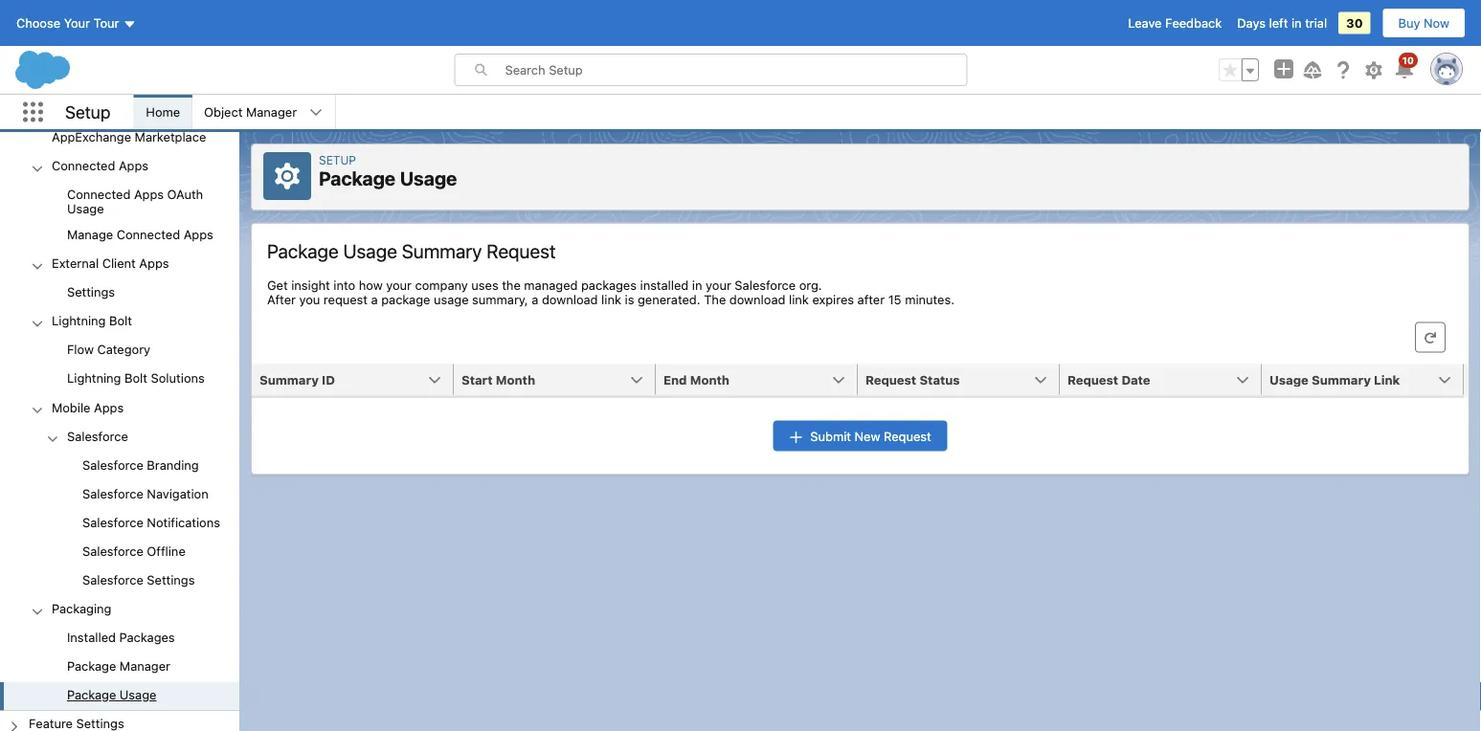 Task type: locate. For each thing, give the bounding box(es) containing it.
connected for connected apps
[[52, 158, 115, 173]]

salesforce inside 'link'
[[82, 573, 143, 587]]

month right end
[[690, 373, 730, 387]]

package up feature settings
[[67, 688, 116, 703]]

apps inside 'connected apps oauth usage'
[[134, 187, 164, 201]]

apps
[[119, 158, 149, 173], [134, 187, 164, 201], [184, 227, 213, 242], [139, 256, 169, 270], [94, 400, 124, 415]]

1 vertical spatial setup
[[319, 153, 356, 167]]

you
[[299, 293, 320, 307]]

package inside tree item
[[67, 688, 116, 703]]

package usage link
[[67, 688, 157, 706]]

a
[[371, 293, 378, 307], [532, 293, 539, 307]]

30
[[1347, 16, 1363, 30]]

usage summary link
[[1270, 373, 1401, 387]]

package usage tree item
[[0, 682, 239, 711]]

settings down package usage link on the left bottom of the page
[[76, 717, 124, 731]]

lightning bolt
[[52, 314, 132, 328]]

in left the the
[[692, 278, 703, 293]]

1 vertical spatial lightning
[[67, 371, 121, 386]]

navigation
[[147, 487, 209, 501]]

company
[[415, 278, 468, 293]]

0 vertical spatial lightning
[[52, 314, 106, 328]]

request date
[[1068, 373, 1151, 387]]

your right generated.
[[706, 278, 732, 293]]

apps for mobile apps
[[94, 400, 124, 415]]

lightning bolt solutions link
[[67, 371, 205, 389]]

0 horizontal spatial manager
[[120, 659, 170, 674]]

a right the
[[532, 293, 539, 307]]

manager inside "link"
[[246, 105, 297, 119]]

id
[[322, 373, 335, 387]]

settings up lightning bolt
[[67, 285, 115, 299]]

request left the date
[[1068, 373, 1119, 387]]

how
[[359, 278, 383, 293]]

summary inside usage summary link cell
[[1312, 373, 1371, 387]]

group containing salesforce branding
[[0, 452, 239, 596]]

apps up salesforce link
[[94, 400, 124, 415]]

0 vertical spatial connected
[[52, 158, 115, 173]]

object manager link
[[193, 95, 308, 129]]

1 month from the left
[[496, 373, 535, 387]]

external
[[52, 256, 99, 270]]

1 horizontal spatial manager
[[246, 105, 297, 119]]

2 vertical spatial settings
[[76, 717, 124, 731]]

apps left oauth
[[134, 187, 164, 201]]

summary left the id
[[260, 373, 319, 387]]

1 vertical spatial settings
[[147, 573, 195, 587]]

lightning
[[52, 314, 106, 328], [67, 371, 121, 386]]

1 vertical spatial connected
[[67, 187, 131, 201]]

request status
[[866, 373, 960, 387]]

group containing connected apps oauth usage
[[0, 181, 239, 250]]

into
[[334, 278, 355, 293]]

end
[[664, 373, 687, 387]]

month right start
[[496, 373, 535, 387]]

group for packaging
[[0, 625, 239, 711]]

1 horizontal spatial setup
[[319, 153, 356, 167]]

leave feedback
[[1128, 16, 1222, 30]]

salesforce down salesforce branding link
[[82, 487, 143, 501]]

download
[[542, 293, 598, 307], [730, 293, 786, 307]]

1 horizontal spatial month
[[690, 373, 730, 387]]

offline
[[147, 544, 186, 559]]

manager for object manager
[[246, 105, 297, 119]]

summary,
[[472, 293, 528, 307]]

2 month from the left
[[690, 373, 730, 387]]

0 horizontal spatial in
[[692, 278, 703, 293]]

salesforce tree item
[[0, 423, 239, 596]]

salesforce link
[[67, 429, 128, 446]]

summary up company
[[402, 239, 482, 262]]

manager right object
[[246, 105, 297, 119]]

request right new
[[884, 429, 932, 443]]

package
[[319, 167, 396, 190], [267, 239, 339, 262], [67, 659, 116, 674], [67, 688, 116, 703]]

start month
[[462, 373, 535, 387]]

2 vertical spatial connected
[[117, 227, 180, 242]]

salesforce navigation link
[[82, 487, 209, 504]]

bolt for lightning bolt
[[109, 314, 132, 328]]

1 horizontal spatial your
[[706, 278, 732, 293]]

1 horizontal spatial a
[[532, 293, 539, 307]]

0 horizontal spatial link
[[602, 293, 622, 307]]

bolt down category
[[125, 371, 148, 386]]

end month
[[664, 373, 730, 387]]

download left "is"
[[542, 293, 598, 307]]

0 horizontal spatial summary
[[260, 373, 319, 387]]

0 vertical spatial manager
[[246, 105, 297, 119]]

1 download from the left
[[542, 293, 598, 307]]

0 horizontal spatial a
[[371, 293, 378, 307]]

request left status
[[866, 373, 917, 387]]

setup for setup
[[65, 102, 110, 122]]

download right the the
[[730, 293, 786, 307]]

salesforce settings
[[82, 573, 195, 587]]

salesforce up salesforce offline
[[82, 515, 143, 530]]

package up insight
[[267, 239, 339, 262]]

0 horizontal spatial download
[[542, 293, 598, 307]]

1 vertical spatial in
[[692, 278, 703, 293]]

connected down appexchange
[[52, 158, 115, 173]]

package down setup link
[[319, 167, 396, 190]]

request status cell
[[858, 364, 1072, 397]]

group containing flow category
[[0, 337, 239, 394]]

connected apps link
[[52, 158, 149, 176]]

package manager
[[67, 659, 170, 674]]

left
[[1270, 16, 1289, 30]]

month inside end month cell
[[690, 373, 730, 387]]

oauth
[[167, 187, 203, 201]]

group containing installed packages
[[0, 625, 239, 711]]

2 horizontal spatial summary
[[1312, 373, 1371, 387]]

1 horizontal spatial link
[[789, 293, 809, 307]]

summary left link
[[1312, 373, 1371, 387]]

manager for package manager
[[120, 659, 170, 674]]

get
[[267, 278, 288, 293]]

connected down the connected apps oauth usage link
[[117, 227, 180, 242]]

0 horizontal spatial your
[[386, 278, 412, 293]]

package for package usage
[[67, 688, 116, 703]]

manage
[[67, 227, 113, 242]]

10 button
[[1394, 53, 1418, 81]]

lightning bolt solutions
[[67, 371, 205, 386]]

group containing appexchange marketplace
[[0, 95, 239, 711]]

month inside start month cell
[[496, 373, 535, 387]]

salesforce offline
[[82, 544, 186, 559]]

10
[[1403, 55, 1415, 66]]

salesforce navigation
[[82, 487, 209, 501]]

salesforce settings link
[[82, 573, 195, 590]]

0 vertical spatial settings
[[67, 285, 115, 299]]

package
[[381, 293, 430, 307]]

lightning up mobile apps
[[67, 371, 121, 386]]

usage
[[434, 293, 469, 307]]

setup inside setup package usage
[[319, 153, 356, 167]]

settings down offline
[[147, 573, 195, 587]]

request
[[324, 293, 368, 307]]

packages
[[119, 631, 175, 645]]

link left expires
[[789, 293, 809, 307]]

apps for connected apps oauth usage
[[134, 187, 164, 201]]

salesforce offline link
[[82, 544, 186, 561]]

1 vertical spatial bolt
[[125, 371, 148, 386]]

0 vertical spatial in
[[1292, 16, 1302, 30]]

trial
[[1306, 16, 1328, 30]]

2 link from the left
[[789, 293, 809, 307]]

connected down connected apps link
[[67, 187, 131, 201]]

1 horizontal spatial in
[[1292, 16, 1302, 30]]

usage
[[400, 167, 457, 190], [67, 201, 104, 216], [343, 239, 397, 262], [1270, 373, 1309, 387], [120, 688, 157, 703]]

0 horizontal spatial month
[[496, 373, 535, 387]]

a right request
[[371, 293, 378, 307]]

0 vertical spatial setup
[[65, 102, 110, 122]]

1 horizontal spatial download
[[730, 293, 786, 307]]

in
[[1292, 16, 1302, 30], [692, 278, 703, 293]]

salesforce down salesforce offline link
[[82, 573, 143, 587]]

package down "installed"
[[67, 659, 116, 674]]

salesforce down salesforce link
[[82, 458, 143, 472]]

salesforce left org.
[[735, 278, 796, 293]]

month for start month
[[496, 373, 535, 387]]

summary
[[402, 239, 482, 262], [260, 373, 319, 387], [1312, 373, 1371, 387]]

0 vertical spatial bolt
[[109, 314, 132, 328]]

link
[[602, 293, 622, 307], [789, 293, 809, 307]]

setup link
[[319, 153, 356, 167]]

bolt up category
[[109, 314, 132, 328]]

tour
[[93, 16, 119, 30]]

lightning up flow
[[52, 314, 106, 328]]

settings inside external client apps tree item
[[67, 285, 115, 299]]

summary id cell
[[252, 364, 465, 397]]

bolt
[[109, 314, 132, 328], [125, 371, 148, 386]]

1 horizontal spatial summary
[[402, 239, 482, 262]]

0 horizontal spatial setup
[[65, 102, 110, 122]]

apps down appexchange marketplace "link"
[[119, 158, 149, 173]]

1 vertical spatial manager
[[120, 659, 170, 674]]

connected apps tree item
[[0, 153, 239, 250]]

settings for salesforce settings
[[147, 573, 195, 587]]

apps down the manage connected apps link
[[139, 256, 169, 270]]

manager
[[246, 105, 297, 119], [120, 659, 170, 674]]

request date cell
[[1060, 364, 1274, 397]]

summary inside summary id cell
[[260, 373, 319, 387]]

your right how
[[386, 278, 412, 293]]

managed
[[524, 278, 578, 293]]

settings inside salesforce "tree item"
[[147, 573, 195, 587]]

group
[[1219, 58, 1259, 81], [0, 95, 239, 711], [0, 181, 239, 250], [0, 337, 239, 394], [0, 452, 239, 596], [0, 625, 239, 711]]

submit new request
[[811, 429, 932, 443]]

salesforce up salesforce settings
[[82, 544, 143, 559]]

setup package usage
[[319, 153, 457, 190]]

in right left
[[1292, 16, 1302, 30]]

15
[[888, 293, 902, 307]]

manager down packages
[[120, 659, 170, 674]]

setup
[[65, 102, 110, 122], [319, 153, 356, 167]]

Search Setup text field
[[505, 55, 967, 85]]

manager inside group
[[120, 659, 170, 674]]

link left "is"
[[602, 293, 622, 307]]

request
[[487, 239, 556, 262], [866, 373, 917, 387], [1068, 373, 1119, 387], [884, 429, 932, 443]]

connected inside 'connected apps oauth usage'
[[67, 187, 131, 201]]

settings
[[67, 285, 115, 299], [147, 573, 195, 587], [76, 717, 124, 731]]

buy
[[1399, 16, 1421, 30]]

1 link from the left
[[602, 293, 622, 307]]

package usage summary request
[[267, 239, 556, 262]]

installed packages
[[67, 631, 175, 645]]



Task type: describe. For each thing, give the bounding box(es) containing it.
is
[[625, 293, 634, 307]]

days left in trial
[[1238, 16, 1328, 30]]

in inside get insight into how your company uses the managed packages installed in your salesforce org. after you request a package usage summary, a download link is generated. the download link expires after 15 minutes.
[[692, 278, 703, 293]]

packages
[[581, 278, 637, 293]]

after
[[267, 293, 296, 307]]

after
[[858, 293, 885, 307]]

settings for feature settings
[[76, 717, 124, 731]]

client
[[102, 256, 136, 270]]

lightning for lightning bolt solutions
[[67, 371, 121, 386]]

salesforce for settings
[[82, 573, 143, 587]]

new
[[855, 429, 881, 443]]

external client apps tree item
[[0, 250, 239, 308]]

package for package usage summary request
[[267, 239, 339, 262]]

apps for connected apps
[[119, 158, 149, 173]]

salesforce for navigation
[[82, 487, 143, 501]]

2 download from the left
[[730, 293, 786, 307]]

flow
[[67, 343, 94, 357]]

salesforce inside get insight into how your company uses the managed packages installed in your salesforce org. after you request a package usage summary, a download link is generated. the download link expires after 15 minutes.
[[735, 278, 796, 293]]

bolt for lightning bolt solutions
[[125, 371, 148, 386]]

connected apps oauth usage
[[67, 187, 203, 216]]

usage inside cell
[[1270, 373, 1309, 387]]

summary id
[[260, 373, 335, 387]]

request up the
[[487, 239, 556, 262]]

home link
[[134, 95, 192, 129]]

package usage
[[67, 688, 157, 703]]

group for salesforce
[[0, 452, 239, 596]]

2 your from the left
[[706, 278, 732, 293]]

salesforce branding
[[82, 458, 199, 472]]

manage connected apps
[[67, 227, 213, 242]]

month for end month
[[690, 373, 730, 387]]

buy now button
[[1383, 8, 1466, 38]]

request inside button
[[884, 429, 932, 443]]

minutes.
[[905, 293, 955, 307]]

apps down oauth
[[184, 227, 213, 242]]

installed
[[640, 278, 689, 293]]

salesforce for branding
[[82, 458, 143, 472]]

submit
[[811, 429, 851, 443]]

get insight into how your company uses the managed packages installed in your salesforce org. after you request a package usage summary, a download link is generated. the download link expires after 15 minutes.
[[267, 278, 955, 307]]

salesforce for offline
[[82, 544, 143, 559]]

package for package manager
[[67, 659, 116, 674]]

buy now
[[1399, 16, 1450, 30]]

choose
[[16, 16, 60, 30]]

branding
[[147, 458, 199, 472]]

end month cell
[[656, 364, 870, 397]]

category
[[97, 343, 150, 357]]

feature
[[29, 717, 73, 731]]

external client apps
[[52, 256, 169, 270]]

usage summary link cell
[[1262, 364, 1464, 397]]

packaging tree item
[[0, 596, 239, 711]]

installed packages link
[[67, 631, 175, 648]]

salesforce notifications
[[82, 515, 220, 530]]

appexchange marketplace
[[52, 129, 206, 144]]

marketplace
[[135, 129, 206, 144]]

group for connected apps
[[0, 181, 239, 250]]

leave
[[1128, 16, 1162, 30]]

home
[[146, 105, 180, 119]]

external client apps link
[[52, 256, 169, 273]]

object manager
[[204, 105, 297, 119]]

feature settings link
[[29, 717, 124, 732]]

object
[[204, 105, 243, 119]]

settings link
[[67, 285, 115, 302]]

feedback
[[1166, 16, 1222, 30]]

2 a from the left
[[532, 293, 539, 307]]

salesforce down mobile apps link
[[67, 429, 128, 443]]

appexchange
[[52, 129, 131, 144]]

start
[[462, 373, 493, 387]]

manage connected apps link
[[67, 227, 213, 245]]

choose your tour
[[16, 16, 119, 30]]

mobile
[[52, 400, 91, 415]]

connected apps oauth usage link
[[67, 187, 239, 216]]

start month cell
[[454, 364, 668, 397]]

package manager link
[[67, 659, 170, 677]]

solutions
[[151, 371, 205, 386]]

packaging link
[[52, 602, 112, 619]]

mobile apps
[[52, 400, 124, 415]]

choose your tour button
[[15, 8, 137, 38]]

days
[[1238, 16, 1266, 30]]

group for lightning bolt
[[0, 337, 239, 394]]

lightning bolt tree item
[[0, 308, 239, 394]]

salesforce branding link
[[82, 458, 199, 475]]

salesforce for notifications
[[82, 515, 143, 530]]

installed
[[67, 631, 116, 645]]

flow category link
[[67, 343, 150, 360]]

feature settings
[[29, 717, 124, 731]]

flow category
[[67, 343, 150, 357]]

leave feedback link
[[1128, 16, 1222, 30]]

lightning for lightning bolt
[[52, 314, 106, 328]]

mobile apps tree item
[[0, 394, 239, 596]]

setup for setup package usage
[[319, 153, 356, 167]]

1 a from the left
[[371, 293, 378, 307]]

usage inside 'connected apps oauth usage'
[[67, 201, 104, 216]]

insight
[[291, 278, 330, 293]]

date
[[1122, 373, 1151, 387]]

your
[[64, 16, 90, 30]]

1 your from the left
[[386, 278, 412, 293]]

usage inside setup package usage
[[400, 167, 457, 190]]

expires
[[813, 293, 854, 307]]

mobile apps link
[[52, 400, 124, 417]]

org.
[[799, 278, 822, 293]]

now
[[1424, 16, 1450, 30]]

appexchange marketplace link
[[52, 129, 206, 147]]

packaging
[[52, 602, 112, 616]]

salesforce notifications link
[[82, 515, 220, 533]]

connected for connected apps oauth usage
[[67, 187, 131, 201]]

status
[[920, 373, 960, 387]]

package inside setup package usage
[[319, 167, 396, 190]]

usage inside tree item
[[120, 688, 157, 703]]



Task type: vqa. For each thing, say whether or not it's contained in the screenshot.
1st view report link from right's text default icon
no



